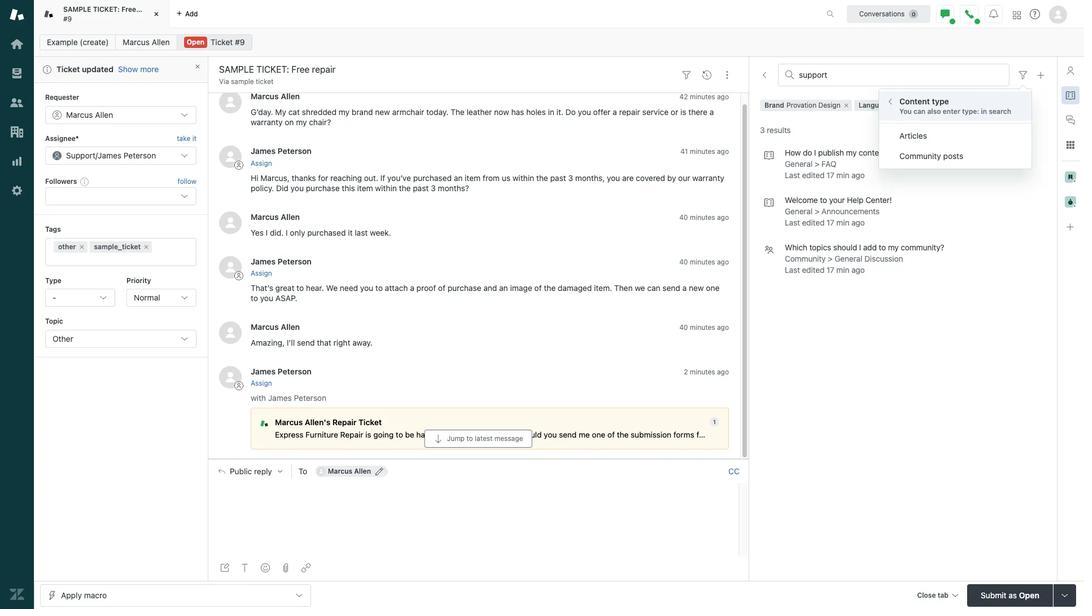 Task type: describe. For each thing, give the bounding box(es) containing it.
hide composer image
[[474, 455, 483, 464]]

jump
[[447, 435, 465, 443]]

you've
[[387, 173, 411, 183]]

by
[[667, 173, 676, 183]]

away.
[[352, 338, 372, 348]]

marcus allen inside requester element
[[66, 110, 113, 120]]

followers element
[[45, 188, 196, 206]]

did.
[[270, 228, 284, 238]]

general
[[835, 254, 862, 264]]

0 vertical spatial item
[[465, 173, 481, 183]]

displays possible ticket submission types image
[[1060, 591, 1069, 600]]

40 for amazing, i'll send that right away.
[[679, 323, 688, 332]]

james for 3rd avatar from the bottom
[[251, 257, 276, 266]]

#9 inside sample ticket: free repair #9
[[63, 14, 72, 23]]

peterson up the allen's on the left of page
[[294, 394, 326, 403]]

also
[[927, 107, 941, 116]]

0 vertical spatial past
[[550, 173, 566, 183]]

1 vertical spatial 3
[[568, 173, 573, 183]]

apps image
[[1066, 141, 1075, 150]]

zendesk support image
[[10, 7, 24, 22]]

yes
[[251, 228, 264, 238]]

allen up cat
[[281, 92, 300, 101]]

zendesk image
[[10, 588, 24, 602]]

you down that's
[[260, 294, 273, 303]]

armchair inside g'day. my cat shredded my brand new armchair today. the leather now has holes in it. do you offer a repair service or is there a warranty on my chair?
[[392, 108, 424, 117]]

marcus allen up amazing,
[[251, 322, 300, 332]]

marcus allen inside "secondary" element
[[123, 37, 170, 47]]

handling
[[416, 431, 447, 440]]

it inside conversationlabel log
[[348, 228, 353, 238]]

provation
[[787, 101, 817, 110]]

the left office
[[844, 431, 856, 440]]

/
[[95, 151, 98, 160]]

0 horizontal spatial remove image
[[78, 244, 85, 251]]

i right yes
[[266, 228, 268, 238]]

ago for 42 minutes ago text box
[[717, 93, 729, 101]]

marcus allen up the my
[[251, 92, 300, 101]]

more
[[140, 65, 159, 74]]

clear filters
[[928, 100, 970, 110]]

to left attach on the top left of page
[[375, 283, 383, 293]]

edit user image
[[375, 468, 383, 476]]

warranty inside hi marcus, thanks for reaching out. if you've purchased an item from us within the past 3 months, you are covered by our warranty policy. did you purchase this item within the past 3 months?
[[692, 173, 724, 183]]

notifications image
[[989, 9, 998, 18]]

marcus down ticket
[[251, 92, 279, 101]]

follow
[[178, 177, 196, 186]]

the left submission on the right bottom of page
[[617, 431, 629, 440]]

only
[[290, 228, 305, 238]]

in inside g'day. my cat shredded my brand new armchair today. the leather now has holes in it. do you offer a repair service or is there a warranty on my chair?
[[548, 108, 554, 117]]

jump to latest message
[[447, 435, 523, 443]]

latest
[[475, 435, 493, 443]]

from
[[483, 173, 500, 183]]

40 minutes ago text field
[[679, 323, 729, 332]]

do
[[566, 108, 576, 117]]

2 40 from the top
[[679, 258, 688, 266]]

new inside that's great to hear. we need you to attach a proof of purchase and an image of the damaged item. then we can send a new one to you asap.
[[689, 283, 704, 293]]

sample
[[63, 5, 91, 14]]

content
[[859, 148, 886, 158]]

chair?
[[309, 118, 331, 127]]

my left brand
[[339, 108, 350, 117]]

add inside ‭which topics should i add to my community?‬ community > general discussion last edited 17 min ago
[[863, 243, 877, 253]]

3 assign button from the top
[[251, 379, 272, 389]]

> inside the ‭how do i publish my content in other languages?‬ ‭general‬ > ‭faq‬ last edited 17 min ago
[[815, 159, 819, 169]]

cc
[[728, 467, 740, 476]]

‭welcome
[[785, 196, 818, 205]]

hear.
[[306, 283, 324, 293]]

search
[[989, 107, 1011, 116]]

of right image
[[534, 283, 542, 293]]

sample ticket: free repair #9
[[63, 5, 158, 23]]

me
[[579, 431, 590, 440]]

via sample ticket
[[219, 77, 274, 86]]

if
[[380, 173, 385, 183]]

that
[[317, 338, 331, 348]]

42 minutes ago text field
[[680, 93, 729, 101]]

minutes for 1st 40 minutes ago text box from the bottom
[[690, 258, 715, 266]]

i right did.
[[286, 228, 288, 238]]

months,
[[575, 173, 605, 183]]

that's great to hear. we need you to attach a proof of purchase and an image of the damaged item. then we can send a new one to you asap.
[[251, 283, 722, 303]]

41 minutes ago
[[681, 148, 729, 156]]

could
[[521, 431, 542, 440]]

public reply
[[230, 467, 272, 476]]

marcus allen up did.
[[251, 212, 300, 222]]

back image
[[760, 71, 769, 80]]

marcus allen link for yes
[[251, 212, 300, 222]]

need
[[340, 283, 358, 293]]

an inside that's great to hear. we need you to attach a proof of purchase and an image of the damaged item. then we can send a new one to you asap.
[[499, 283, 508, 293]]

policy.
[[251, 183, 274, 193]]

to inside ‭welcome to your help center!‬ ‭general‬ > ‭announcements‬ last edited 17 min ago
[[820, 196, 827, 205]]

ago for 40 minutes ago text field
[[717, 323, 729, 332]]

covered
[[636, 173, 665, 183]]

minutes for first 40 minutes ago text box
[[690, 213, 715, 222]]

is inside g'day. my cat shredded my brand new armchair today. the leather now has holes in it. do you offer a repair service or is there a warranty on my chair?
[[680, 108, 686, 117]]

of right proof
[[438, 283, 445, 293]]

week.
[[370, 228, 391, 238]]

2 minutes ago text field
[[684, 368, 729, 377]]

main element
[[0, 0, 34, 610]]

submit as open
[[981, 591, 1039, 600]]

peterson for great's james peterson link
[[278, 257, 312, 266]]

i inside the ‭how do i publish my content in other languages?‬ ‭general‬ > ‭faq‬ last edited 17 min ago
[[814, 148, 816, 158]]

‭how
[[785, 148, 801, 158]]

close ticket collision notification image
[[194, 63, 201, 70]]

40 minutes ago for yes i did. i only purchased it last week.
[[679, 213, 729, 222]]

allen's
[[305, 419, 330, 428]]

free
[[121, 5, 136, 14]]

marcus,
[[260, 173, 290, 183]]

forms
[[673, 431, 694, 440]]

get help image
[[1030, 9, 1040, 19]]

you right need
[[360, 283, 373, 293]]

2 vertical spatial 3
[[431, 183, 436, 193]]

enter
[[943, 107, 960, 116]]

conversationlabel log
[[208, 82, 879, 459]]

0 horizontal spatial other
[[58, 243, 76, 251]]

the down you've
[[399, 183, 411, 193]]

1 avatar image from the top
[[219, 91, 242, 114]]

allen up only
[[281, 212, 300, 222]]

ago for 1st 40 minutes ago text box from the bottom
[[717, 258, 729, 266]]

new inside g'day. my cat shredded my brand new armchair today. the leather now has holes in it. do you offer a repair service or is there a warranty on my chair?
[[375, 108, 390, 117]]

info on adding followers image
[[80, 177, 89, 186]]

reply
[[254, 467, 272, 476]]

submission
[[631, 431, 671, 440]]

express
[[275, 431, 303, 440]]

public
[[230, 467, 252, 476]]

you inside marcus allen's repair ticket express furniture repair is going to be handling his armchair repair. could you send me one of the submission forms for a repair? i'm out of physical copies in the office
[[544, 431, 557, 440]]

edited for do
[[802, 171, 825, 180]]

show
[[118, 65, 138, 74]]

then
[[614, 283, 633, 293]]

i'm
[[742, 431, 753, 440]]

james peterson link for marcus,
[[251, 146, 312, 156]]

‭which
[[785, 243, 807, 253]]

my inside ‭which topics should i add to my community?‬ community > general discussion last edited 17 min ago
[[888, 243, 899, 253]]

one inside marcus allen's repair ticket express furniture repair is going to be handling his armchair repair. could you send me one of the submission forms for a repair? i'm out of physical copies in the office
[[592, 431, 605, 440]]

17 inside ‭welcome to your help center!‬ ‭general‬ > ‭announcements‬ last edited 17 min ago
[[827, 218, 834, 228]]

priority
[[126, 277, 151, 285]]

i inside ‭which topics should i add to my community?‬ community > general discussion last edited 17 min ago
[[859, 243, 861, 253]]

hi
[[251, 173, 258, 183]]

follow button
[[178, 177, 196, 187]]

40 minutes ago for amazing, i'll send that right away.
[[679, 323, 729, 332]]

allen up i'll
[[281, 322, 300, 332]]

3 assign from the top
[[251, 380, 272, 388]]

add inside dropdown button
[[185, 9, 198, 18]]

jump to latest message button
[[424, 430, 532, 448]]

james inside assignee* 'element'
[[98, 151, 121, 160]]

marcus inside requester element
[[66, 110, 93, 120]]

2 minutes ago
[[684, 368, 729, 377]]

marcus up yes
[[251, 212, 279, 222]]

allen left edit user icon
[[354, 467, 371, 476]]

publish
[[818, 148, 844, 158]]

design
[[818, 101, 841, 110]]

filter image
[[682, 70, 691, 79]]

2
[[684, 368, 688, 377]]

insert emojis image
[[261, 564, 270, 573]]

ticket:
[[93, 5, 120, 14]]

ago for 2 minutes ago text field in the bottom right of the page
[[717, 368, 729, 377]]

language
[[859, 101, 891, 110]]

filters
[[949, 100, 970, 110]]

organizations image
[[10, 125, 24, 139]]

as
[[1009, 591, 1017, 600]]

purchase inside hi marcus, thanks for reaching out. if you've purchased an item from us within the past 3 months, you are covered by our warranty policy. did you purchase this item within the past 3 months?
[[306, 183, 340, 193]]

type:
[[962, 107, 979, 116]]

community posts menu item
[[879, 146, 1032, 167]]

type
[[932, 97, 949, 106]]

6 avatar image from the top
[[219, 366, 242, 389]]

that's
[[251, 283, 273, 293]]

‭which topics should i add to my community?‬ community > general discussion last edited 17 min ago
[[785, 243, 944, 275]]

min for i
[[836, 266, 849, 275]]

reaching
[[330, 173, 362, 183]]

sample_ticket
[[94, 243, 141, 251]]

you down thanks
[[291, 183, 304, 193]]

close tab button
[[912, 585, 963, 609]]

a right there
[[710, 108, 714, 117]]

add button
[[169, 0, 205, 28]]

out
[[755, 431, 767, 440]]

james peterson assign for great
[[251, 257, 312, 278]]

17 for i
[[827, 171, 834, 180]]

a up 40 minutes ago text field
[[682, 283, 687, 293]]

of right out
[[769, 431, 776, 440]]

3 avatar image from the top
[[219, 212, 242, 234]]

james right with
[[268, 394, 292, 403]]

admin image
[[10, 184, 24, 198]]

ago inside ‭welcome to your help center!‬ ‭general‬ > ‭announcements‬ last edited 17 min ago
[[851, 218, 865, 228]]

you left the are
[[607, 173, 620, 183]]

last inside ‭welcome to your help center!‬ ‭general‬ > ‭announcements‬ last edited 17 min ago
[[785, 218, 800, 228]]

0 horizontal spatial past
[[413, 183, 429, 193]]

your
[[829, 196, 845, 205]]

ago for first 40 minutes ago text box
[[717, 213, 729, 222]]

should
[[833, 243, 857, 253]]

we
[[326, 283, 338, 293]]

customers image
[[10, 95, 24, 110]]

ago for '41 minutes ago' text box
[[717, 148, 729, 156]]

minutes for 2 minutes ago text field in the bottom right of the page
[[690, 368, 715, 377]]

repair inside sample ticket: free repair #9
[[138, 5, 158, 14]]

community inside ‭which topics should i add to my community?‬ community > general discussion last edited 17 min ago
[[785, 254, 826, 264]]

it.
[[557, 108, 563, 117]]

his
[[449, 431, 460, 440]]

topic element
[[45, 330, 196, 348]]

views image
[[10, 66, 24, 81]]

take it
[[177, 134, 196, 143]]

filter image
[[1019, 71, 1028, 80]]

this
[[342, 183, 355, 193]]

last for ‭which topics should i add to my community?‬ community > general discussion last edited 17 min ago
[[785, 266, 800, 275]]

brand provation design
[[765, 101, 841, 110]]

knowledge image
[[1066, 91, 1075, 100]]

‭general‬ inside the ‭how do i publish my content in other languages?‬ ‭general‬ > ‭faq‬ last edited 17 min ago
[[785, 159, 813, 169]]

0 horizontal spatial purchased
[[307, 228, 346, 238]]

apply macro
[[61, 591, 107, 600]]

assign button for hi
[[251, 158, 272, 169]]

the left months,
[[536, 173, 548, 183]]

my
[[275, 108, 286, 117]]

40 for yes i did. i only purchased it last week.
[[679, 213, 688, 222]]

the inside that's great to hear. we need you to attach a proof of purchase and an image of the damaged item. then we can send a new one to you asap.
[[544, 283, 556, 293]]

open inside "secondary" element
[[187, 38, 204, 46]]

marcus right 'marcus.allen@example.com' image
[[328, 467, 352, 476]]

42 minutes ago
[[680, 93, 729, 101]]

community inside menu item
[[899, 151, 941, 161]]

edited inside ‭welcome to your help center!‬ ‭general‬ > ‭announcements‬ last edited 17 min ago
[[802, 218, 825, 228]]

my right on
[[296, 118, 307, 127]]

to down that's
[[251, 294, 258, 303]]

james peterson assign for marcus,
[[251, 146, 312, 168]]

remove image
[[143, 244, 150, 251]]

content type you can also enter type: in search
[[899, 97, 1011, 116]]

2 horizontal spatial 3
[[760, 126, 765, 135]]

> inside ‭which topics should i add to my community?‬ community > general discussion last edited 17 min ago
[[828, 254, 833, 264]]



Task type: locate. For each thing, give the bounding box(es) containing it.
0 vertical spatial add
[[185, 9, 198, 18]]

an right and
[[499, 283, 508, 293]]

marcus.allen@example.com image
[[317, 467, 326, 476]]

assign for that's
[[251, 269, 272, 278]]

1 vertical spatial within
[[375, 183, 397, 193]]

james peterson link for great
[[251, 257, 312, 266]]

2 vertical spatial assign button
[[251, 379, 272, 389]]

item down out.
[[357, 183, 373, 193]]

5 avatar image from the top
[[219, 322, 242, 344]]

going
[[373, 431, 394, 440]]

peterson up with james peterson
[[278, 367, 312, 377]]

close tab
[[917, 591, 949, 600]]

warranty inside g'day. my cat shredded my brand new armchair today. the leather now has holes in it. do you offer a repair service or is there a warranty on my chair?
[[251, 118, 283, 127]]

ticket inside marcus allen's repair ticket express furniture repair is going to be handling his armchair repair. could you send me one of the submission forms for a repair? i'm out of physical copies in the office
[[359, 419, 382, 428]]

2 assign from the top
[[251, 269, 272, 278]]

2 vertical spatial send
[[559, 431, 577, 440]]

0 vertical spatial for
[[318, 173, 328, 183]]

3 minutes from the top
[[690, 213, 715, 222]]

submit
[[981, 591, 1007, 600]]

us
[[905, 101, 912, 110], [502, 173, 510, 183]]

2 40 minutes ago text field from the top
[[679, 258, 729, 266]]

1 horizontal spatial 3
[[568, 173, 573, 183]]

content type menu item
[[879, 91, 1032, 121]]

#9 down sample
[[63, 14, 72, 23]]

james for fifth avatar from the bottom of the conversationlabel log
[[251, 146, 276, 156]]

purchased right only
[[307, 228, 346, 238]]

last inside the ‭how do i publish my content in other languages?‬ ‭general‬ > ‭faq‬ last edited 17 min ago
[[785, 171, 800, 180]]

item
[[465, 173, 481, 183], [357, 183, 373, 193]]

customer context image
[[1066, 66, 1075, 75]]

to inside marcus allen's repair ticket express furniture repair is going to be handling his armchair repair. could you send me one of the submission forms for a repair? i'm out of physical copies in the office
[[396, 431, 403, 440]]

cat
[[288, 108, 300, 117]]

- button
[[45, 289, 115, 307]]

with james peterson
[[251, 394, 326, 403]]

2 edited from the top
[[802, 218, 825, 228]]

can inside content type you can also enter type: in search
[[914, 107, 926, 116]]

0 vertical spatial community
[[899, 151, 941, 161]]

in inside the ‭how do i publish my content in other languages?‬ ‭general‬ > ‭faq‬ last edited 17 min ago
[[888, 148, 894, 158]]

1 horizontal spatial repair
[[619, 108, 640, 117]]

last down ‭welcome
[[785, 218, 800, 228]]

0 vertical spatial within
[[513, 173, 534, 183]]

for inside marcus allen's repair ticket express furniture repair is going to be handling his armchair repair. could you send me one of the submission forms for a repair? i'm out of physical copies in the office
[[696, 431, 706, 440]]

or
[[671, 108, 678, 117]]

assign button up with
[[251, 379, 272, 389]]

updated
[[82, 64, 114, 74]]

0 vertical spatial last
[[785, 171, 800, 180]]

> inside ‭welcome to your help center!‬ ‭general‬ > ‭announcements‬ last edited 17 min ago
[[815, 207, 819, 216]]

marcus down requester
[[66, 110, 93, 120]]

0 horizontal spatial within
[[375, 183, 397, 193]]

via
[[219, 77, 229, 86]]

of right the me
[[608, 431, 615, 440]]

topic
[[45, 317, 63, 326]]

min
[[836, 171, 849, 180], [836, 218, 849, 228], [836, 266, 849, 275]]

allen inside requester element
[[95, 110, 113, 120]]

clear filters link
[[926, 100, 972, 111]]

1 vertical spatial purchased
[[307, 228, 346, 238]]

repair right "free"
[[138, 5, 158, 14]]

1 vertical spatial is
[[365, 431, 371, 440]]

james up the hi
[[251, 146, 276, 156]]

armchair inside marcus allen's repair ticket express furniture repair is going to be handling his armchair repair. could you send me one of the submission forms for a repair? i'm out of physical copies in the office
[[462, 431, 494, 440]]

it inside "take it" "button"
[[192, 134, 196, 143]]

1 min from the top
[[836, 171, 849, 180]]

1 40 minutes ago text field from the top
[[679, 213, 729, 222]]

marcus allen right 'marcus.allen@example.com' image
[[328, 467, 371, 476]]

None field
[[799, 70, 1002, 80]]

hi marcus, thanks for reaching out. if you've purchased an item from us within the past 3 months, you are covered by our warranty policy. did you purchase this item within the past 3 months?
[[251, 173, 726, 193]]

> down ‭welcome
[[815, 207, 819, 216]]

new
[[375, 108, 390, 117], [689, 283, 704, 293]]

2 min from the top
[[836, 218, 849, 228]]

james up with
[[251, 367, 276, 377]]

purchase down thanks
[[306, 183, 340, 193]]

one up 40 minutes ago text field
[[706, 283, 720, 293]]

open
[[187, 38, 204, 46], [1019, 591, 1039, 600]]

3
[[760, 126, 765, 135], [568, 173, 573, 183], [431, 183, 436, 193]]

0 vertical spatial repair
[[138, 5, 158, 14]]

purchased inside hi marcus, thanks for reaching out. if you've purchased an item from us within the past 3 months, you are covered by our warranty policy. did you purchase this item within the past 3 months?
[[413, 173, 452, 183]]

to left be
[[396, 431, 403, 440]]

ticket inside ticket updated show more
[[56, 64, 80, 74]]

cc button
[[728, 467, 740, 477]]

allen up support / james peterson
[[95, 110, 113, 120]]

2 ‭general‬ from the top
[[785, 207, 813, 216]]

send inside that's great to hear. we need you to attach a proof of purchase and an image of the damaged item. then we can send a new one to you asap.
[[663, 283, 680, 293]]

within right from
[[513, 173, 534, 183]]

peterson up thanks
[[278, 146, 312, 156]]

button displays agent's chat status as online. image
[[941, 9, 950, 18]]

office
[[858, 431, 879, 440]]

draft mode image
[[220, 564, 229, 573]]

1 vertical spatial armchair
[[462, 431, 494, 440]]

for right thanks
[[318, 173, 328, 183]]

1 edited from the top
[[802, 171, 825, 180]]

other down articles on the top of page
[[896, 148, 915, 158]]

one inside that's great to hear. we need you to attach a proof of purchase and an image of the damaged item. then we can send a new one to you asap.
[[706, 283, 720, 293]]

marcus allen link for amazing,
[[251, 322, 300, 332]]

you inside g'day. my cat shredded my brand new armchair today. the leather now has holes in it. do you offer a repair service or is there a warranty on my chair?
[[578, 108, 591, 117]]

new up 40 minutes ago text field
[[689, 283, 704, 293]]

1 vertical spatial item
[[357, 183, 373, 193]]

open right as
[[1019, 591, 1039, 600]]

2 17 from the top
[[827, 218, 834, 228]]

0 horizontal spatial ticket
[[56, 64, 80, 74]]

my inside the ‭how do i publish my content in other languages?‬ ‭general‬ > ‭faq‬ last edited 17 min ago
[[846, 148, 857, 158]]

an inside hi marcus, thanks for reaching out. if you've purchased an item from us within the past 3 months, you are covered by our warranty policy. did you purchase this item within the past 3 months?
[[454, 173, 463, 183]]

peterson
[[278, 146, 312, 156], [124, 151, 156, 160], [278, 257, 312, 266], [278, 367, 312, 377], [294, 394, 326, 403]]

purchase inside that's great to hear. we need you to attach a proof of purchase and an image of the damaged item. then we can send a new one to you asap.
[[448, 283, 481, 293]]

other inside the ‭how do i publish my content in other languages?‬ ‭general‬ > ‭faq‬ last edited 17 min ago
[[896, 148, 915, 158]]

‭general‬ inside ‭welcome to your help center!‬ ‭general‬ > ‭announcements‬ last edited 17 min ago
[[785, 207, 813, 216]]

marcus inside "secondary" element
[[123, 37, 150, 47]]

17 for should
[[827, 266, 834, 275]]

assign up that's
[[251, 269, 272, 278]]

4 minutes from the top
[[690, 258, 715, 266]]

marcus inside marcus allen's repair ticket express furniture repair is going to be handling his armchair repair. could you send me one of the submission forms for a repair? i'm out of physical copies in the office
[[275, 419, 303, 428]]

3 last from the top
[[785, 266, 800, 275]]

1 vertical spatial ticket
[[56, 64, 80, 74]]

time tracking image
[[1065, 196, 1076, 208]]

1 vertical spatial 40 minutes ago text field
[[679, 258, 729, 266]]

1 vertical spatial purchase
[[448, 283, 481, 293]]

0 horizontal spatial new
[[375, 108, 390, 117]]

2 avatar image from the top
[[219, 146, 242, 168]]

ticket actions image
[[723, 70, 732, 79]]

1 horizontal spatial it
[[348, 228, 353, 238]]

an
[[454, 173, 463, 183], [499, 283, 508, 293]]

1 vertical spatial assign
[[251, 269, 272, 278]]

0 vertical spatial warranty
[[251, 118, 283, 127]]

james peterson link up marcus,
[[251, 146, 312, 156]]

0 vertical spatial new
[[375, 108, 390, 117]]

0 vertical spatial james peterson link
[[251, 146, 312, 156]]

example (create)
[[47, 37, 109, 47]]

0 vertical spatial 3
[[760, 126, 765, 135]]

brand
[[352, 108, 373, 117]]

marcus allen link
[[115, 34, 177, 50], [251, 92, 300, 101], [251, 212, 300, 222], [251, 322, 300, 332]]

4 avatar image from the top
[[219, 256, 242, 279]]

0 horizontal spatial item
[[357, 183, 373, 193]]

warranty down g'day. at left top
[[251, 118, 283, 127]]

remove image
[[843, 102, 850, 109], [914, 102, 921, 109], [78, 244, 85, 251]]

edited
[[802, 171, 825, 180], [802, 218, 825, 228], [802, 266, 825, 275]]

a
[[613, 108, 617, 117], [710, 108, 714, 117], [410, 283, 414, 293], [682, 283, 687, 293], [709, 431, 713, 440]]

3 edited from the top
[[802, 266, 825, 275]]

of
[[438, 283, 445, 293], [534, 283, 542, 293], [608, 431, 615, 440], [769, 431, 776, 440]]

1 vertical spatial ‭general‬
[[785, 207, 813, 216]]

3 40 minutes ago from the top
[[679, 323, 729, 332]]

service
[[642, 108, 669, 117]]

repair up furniture on the bottom of page
[[332, 419, 357, 428]]

menu
[[879, 89, 1032, 169]]

edited inside ‭which topics should i add to my community?‬ community > general discussion last edited 17 min ago
[[802, 266, 825, 275]]

a left proof
[[410, 283, 414, 293]]

2 vertical spatial 40
[[679, 323, 688, 332]]

are
[[622, 173, 634, 183]]

requester element
[[45, 106, 196, 124]]

0 horizontal spatial community
[[785, 254, 826, 264]]

1 horizontal spatial open
[[1019, 591, 1039, 600]]

1 vertical spatial can
[[647, 283, 660, 293]]

min inside ‭which topics should i add to my community?‬ community > general discussion last edited 17 min ago
[[836, 266, 849, 275]]

one
[[706, 283, 720, 293], [592, 431, 605, 440]]

peterson for 1st james peterson link from the bottom
[[278, 367, 312, 377]]

ticket
[[211, 37, 233, 47], [56, 64, 80, 74], [359, 419, 382, 428]]

one right the me
[[592, 431, 605, 440]]

brand
[[765, 101, 784, 110]]

you right do
[[578, 108, 591, 117]]

in
[[981, 107, 987, 116], [548, 108, 554, 117], [888, 148, 894, 158], [836, 431, 842, 440]]

languages?‬
[[917, 148, 958, 158]]

1 horizontal spatial send
[[559, 431, 577, 440]]

normal button
[[126, 289, 196, 307]]

to inside button
[[467, 435, 473, 443]]

marcus allen link for g'day.
[[251, 92, 300, 101]]

2 james peterson assign from the top
[[251, 257, 312, 278]]

followers
[[45, 177, 77, 186]]

1 vertical spatial new
[[689, 283, 704, 293]]

0 vertical spatial other
[[896, 148, 915, 158]]

edited inside the ‭how do i publish my content in other languages?‬ ‭general‬ > ‭faq‬ last edited 17 min ago
[[802, 171, 825, 180]]

1 last from the top
[[785, 171, 800, 180]]

example
[[47, 37, 78, 47]]

my right publish
[[846, 148, 857, 158]]

3 left the months?
[[431, 183, 436, 193]]

is left going
[[365, 431, 371, 440]]

1 vertical spatial repair
[[619, 108, 640, 117]]

i right the do
[[814, 148, 816, 158]]

for inside hi marcus, thanks for reaching out. if you've purchased an item from us within the past 3 months, you are covered by our warranty policy. did you purchase this item within the past 3 months?
[[318, 173, 328, 183]]

marcus allen's repair ticket express furniture repair is going to be handling his armchair repair. could you send me one of the submission forms for a repair? i'm out of physical copies in the office
[[275, 419, 879, 440]]

‭general‬ down ‭how
[[785, 159, 813, 169]]

marcus allen link up the my
[[251, 92, 300, 101]]

in left it.
[[548, 108, 554, 117]]

you
[[899, 107, 912, 116]]

alert containing ticket updated
[[34, 57, 208, 83]]

is inside marcus allen's repair ticket express furniture repair is going to be handling his armchair repair. could you send me one of the submission forms for a repair? i'm out of physical copies in the office
[[365, 431, 371, 440]]

tags
[[45, 226, 61, 234]]

peterson right "/"
[[124, 151, 156, 160]]

0 vertical spatial min
[[836, 171, 849, 180]]

2 40 minutes ago from the top
[[679, 258, 729, 266]]

2 vertical spatial james peterson link
[[251, 367, 312, 377]]

Subject field
[[217, 63, 674, 76]]

1 vertical spatial open
[[1019, 591, 1039, 600]]

3 james peterson link from the top
[[251, 367, 312, 377]]

allen inside "secondary" element
[[152, 37, 170, 47]]

2 assign button from the top
[[251, 269, 272, 279]]

peterson inside assignee* 'element'
[[124, 151, 156, 160]]

1 horizontal spatial one
[[706, 283, 720, 293]]

‭welcome to your help center!‬ ‭general‬ > ‭announcements‬ last edited 17 min ago
[[785, 196, 892, 228]]

for
[[318, 173, 328, 183], [696, 431, 706, 440]]

remove image right design
[[843, 102, 850, 109]]

1 horizontal spatial item
[[465, 173, 481, 183]]

2 vertical spatial ticket
[[359, 419, 382, 428]]

marcus up amazing,
[[251, 322, 279, 332]]

ticket for ticket #9
[[211, 37, 233, 47]]

1 james peterson assign from the top
[[251, 146, 312, 168]]

(create)
[[80, 37, 109, 47]]

0 horizontal spatial it
[[192, 134, 196, 143]]

1 horizontal spatial is
[[680, 108, 686, 117]]

on
[[285, 118, 294, 127]]

yes i did. i only purchased it last week.
[[251, 228, 391, 238]]

1 vertical spatial james peterson link
[[251, 257, 312, 266]]

alert
[[34, 57, 208, 83]]

0 horizontal spatial is
[[365, 431, 371, 440]]

to left 'your'
[[820, 196, 827, 205]]

2 vertical spatial 17
[[827, 266, 834, 275]]

in right copies
[[836, 431, 842, 440]]

there
[[688, 108, 707, 117]]

0 vertical spatial repair
[[332, 419, 357, 428]]

1 horizontal spatial us
[[905, 101, 912, 110]]

marcus
[[123, 37, 150, 47], [251, 92, 279, 101], [66, 110, 93, 120], [251, 212, 279, 222], [251, 322, 279, 332], [275, 419, 303, 428], [328, 467, 352, 476]]

tab
[[34, 0, 169, 28]]

to left hear.
[[297, 283, 304, 293]]

edited for topics
[[802, 266, 825, 275]]

3 left months,
[[568, 173, 573, 183]]

17 inside ‭which topics should i add to my community?‬ community > general discussion last edited 17 min ago
[[827, 266, 834, 275]]

1 vertical spatial repair
[[340, 431, 363, 440]]

repair inside g'day. my cat shredded my brand new armchair today. the leather now has holes in it. do you offer a repair service or is there a warranty on my chair?
[[619, 108, 640, 117]]

articles menu item
[[879, 126, 1032, 146]]

format text image
[[241, 564, 250, 573]]

min down general at top
[[836, 266, 849, 275]]

show more button
[[118, 65, 159, 75]]

1 40 from the top
[[679, 213, 688, 222]]

macro
[[84, 591, 107, 600]]

1 vertical spatial min
[[836, 218, 849, 228]]

holes
[[526, 108, 546, 117]]

6 minutes from the top
[[690, 368, 715, 377]]

0 vertical spatial edited
[[802, 171, 825, 180]]

james
[[251, 146, 276, 156], [98, 151, 121, 160], [251, 257, 276, 266], [251, 367, 276, 377], [268, 394, 292, 403]]

remove image right "you"
[[914, 102, 921, 109]]

in inside content type you can also enter type: in search
[[981, 107, 987, 116]]

assign button for that's
[[251, 269, 272, 279]]

can right we
[[647, 283, 660, 293]]

40 minutes ago text field
[[679, 213, 729, 222], [679, 258, 729, 266]]

menu containing content type
[[879, 89, 1032, 169]]

create or request article image
[[1037, 71, 1046, 80]]

add up discussion on the right of page
[[863, 243, 877, 253]]

1 vertical spatial >
[[815, 207, 819, 216]]

can inside that's great to hear. we need you to attach a proof of purchase and an image of the damaged item. then we can send a new one to you asap.
[[647, 283, 660, 293]]

thanks
[[292, 173, 316, 183]]

1 horizontal spatial add
[[863, 243, 877, 253]]

add link (cmd k) image
[[302, 564, 311, 573]]

armchair left "today."
[[392, 108, 424, 117]]

peterson for james peterson link for marcus,
[[278, 146, 312, 156]]

us right from
[[502, 173, 510, 183]]

assign up the hi
[[251, 159, 272, 168]]

1 vertical spatial one
[[592, 431, 605, 440]]

0 vertical spatial assign button
[[251, 158, 272, 169]]

assign for hi
[[251, 159, 272, 168]]

3 min from the top
[[836, 266, 849, 275]]

can down content
[[914, 107, 926, 116]]

a inside marcus allen's repair ticket express furniture repair is going to be handling his armchair repair. could you send me one of the submission forms for a repair? i'm out of physical copies in the office
[[709, 431, 713, 440]]

2 vertical spatial 40 minutes ago
[[679, 323, 729, 332]]

‭general‬ down ‭welcome
[[785, 207, 813, 216]]

1 vertical spatial add
[[863, 243, 877, 253]]

0 vertical spatial us
[[905, 101, 912, 110]]

james right support
[[98, 151, 121, 160]]

item.
[[594, 283, 612, 293]]

1 horizontal spatial purchased
[[413, 173, 452, 183]]

sample
[[231, 77, 254, 86]]

2 vertical spatial min
[[836, 266, 849, 275]]

> left ‭faq‬
[[815, 159, 819, 169]]

0 vertical spatial 40 minutes ago
[[679, 213, 729, 222]]

1 minutes from the top
[[690, 93, 715, 101]]

remove image for design
[[843, 102, 850, 109]]

send right we
[[663, 283, 680, 293]]

discussion
[[864, 254, 903, 264]]

3 james peterson assign from the top
[[251, 367, 312, 388]]

17 down ‭faq‬
[[827, 171, 834, 180]]

> down topics in the right top of the page
[[828, 254, 833, 264]]

1 horizontal spatial within
[[513, 173, 534, 183]]

minutes for 42 minutes ago text box
[[690, 93, 715, 101]]

tabs tab list
[[34, 0, 815, 28]]

secondary element
[[34, 31, 1084, 54]]

0 vertical spatial james peterson assign
[[251, 146, 312, 168]]

1 horizontal spatial can
[[914, 107, 926, 116]]

1 horizontal spatial #9
[[235, 37, 245, 47]]

2 vertical spatial edited
[[802, 266, 825, 275]]

1 vertical spatial 17
[[827, 218, 834, 228]]

1 horizontal spatial remove image
[[843, 102, 850, 109]]

1 vertical spatial for
[[696, 431, 706, 440]]

2 horizontal spatial remove image
[[914, 102, 921, 109]]

in inside marcus allen's repair ticket express furniture repair is going to be handling his armchair repair. could you send me one of the submission forms for a repair? i'm out of physical copies in the office
[[836, 431, 842, 440]]

3 left results
[[760, 126, 765, 135]]

min for publish
[[836, 171, 849, 180]]

clear
[[928, 100, 947, 110]]

ago inside ‭which topics should i add to my community?‬ community > general discussion last edited 17 min ago
[[851, 266, 865, 275]]

assign button
[[251, 158, 272, 169], [251, 269, 272, 279], [251, 379, 272, 389]]

last down ‭which
[[785, 266, 800, 275]]

last inside ‭which topics should i add to my community?‬ community > general discussion last edited 17 min ago
[[785, 266, 800, 275]]

us inside hi marcus, thanks for reaching out. if you've purchased an item from us within the past 3 months, you are covered by our warranty policy. did you purchase this item within the past 3 months?
[[502, 173, 510, 183]]

marcus up express in the bottom of the page
[[275, 419, 303, 428]]

1 horizontal spatial other
[[896, 148, 915, 158]]

avatar image
[[219, 91, 242, 114], [219, 146, 242, 168], [219, 212, 242, 234], [219, 256, 242, 279], [219, 322, 242, 344], [219, 366, 242, 389]]

0 horizontal spatial #9
[[63, 14, 72, 23]]

41 minutes ago text field
[[681, 148, 729, 156]]

g'day. my cat shredded my brand new armchair today. the leather now has holes in it. do you offer a repair service or is there a warranty on my chair?
[[251, 108, 714, 127]]

normal
[[134, 293, 160, 303]]

repair?
[[715, 431, 740, 440]]

get started image
[[10, 37, 24, 51]]

1 vertical spatial an
[[499, 283, 508, 293]]

1 james peterson link from the top
[[251, 146, 312, 156]]

ticket inside "secondary" element
[[211, 37, 233, 47]]

0 vertical spatial purchased
[[413, 173, 452, 183]]

tab containing sample ticket: free repair
[[34, 0, 169, 28]]

2 vertical spatial assign
[[251, 380, 272, 388]]

my up discussion on the right of page
[[888, 243, 899, 253]]

james up that's
[[251, 257, 276, 266]]

#9 inside "secondary" element
[[235, 37, 245, 47]]

past
[[550, 173, 566, 183], [413, 183, 429, 193]]

ticket updated show more
[[56, 64, 159, 74]]

ticket down example
[[56, 64, 80, 74]]

marcus allen link up the more
[[115, 34, 177, 50]]

to
[[299, 467, 307, 476]]

tab
[[938, 591, 949, 600]]

17
[[827, 171, 834, 180], [827, 218, 834, 228], [827, 266, 834, 275]]

assignee* element
[[45, 147, 196, 165]]

add right close image
[[185, 9, 198, 18]]

1 vertical spatial past
[[413, 183, 429, 193]]

physical
[[778, 431, 808, 440]]

community down articles on the top of page
[[899, 151, 941, 161]]

marcus allen link inside "secondary" element
[[115, 34, 177, 50]]

last for ‭how do i publish my content in other languages?‬ ‭general‬ > ‭faq‬ last edited 17 min ago
[[785, 171, 800, 180]]

events image
[[702, 70, 711, 79]]

close image
[[151, 8, 162, 20]]

amazing,
[[251, 338, 285, 348]]

1 17 from the top
[[827, 171, 834, 180]]

0 horizontal spatial armchair
[[392, 108, 424, 117]]

purchase
[[306, 183, 340, 193], [448, 283, 481, 293]]

james peterson link up great at the top left of the page
[[251, 257, 312, 266]]

1 vertical spatial send
[[297, 338, 315, 348]]

to inside ‭which topics should i add to my community?‬ community > general discussion last edited 17 min ago
[[879, 243, 886, 253]]

repair
[[332, 419, 357, 428], [340, 431, 363, 440]]

0 horizontal spatial an
[[454, 173, 463, 183]]

james peterson link up with james peterson
[[251, 367, 312, 377]]

5 minutes from the top
[[690, 323, 715, 332]]

2 last from the top
[[785, 218, 800, 228]]

1 vertical spatial edited
[[802, 218, 825, 228]]

1 vertical spatial it
[[348, 228, 353, 238]]

ticket up going
[[359, 419, 382, 428]]

0 vertical spatial is
[[680, 108, 686, 117]]

0 horizontal spatial add
[[185, 9, 198, 18]]

james peterson assign up with james peterson
[[251, 367, 312, 388]]

1 horizontal spatial an
[[499, 283, 508, 293]]

james for first avatar from the bottom
[[251, 367, 276, 377]]

james peterson assign up great at the top left of the page
[[251, 257, 312, 278]]

1 ‭general‬ from the top
[[785, 159, 813, 169]]

marcus allen link up did.
[[251, 212, 300, 222]]

ago inside the ‭how do i publish my content in other languages?‬ ‭general‬ > ‭faq‬ last edited 17 min ago
[[851, 171, 865, 180]]

to up discussion on the right of page
[[879, 243, 886, 253]]

send inside marcus allen's repair ticket express furniture repair is going to be handling his armchair repair. could you send me one of the submission forms for a repair? i'm out of physical copies in the office
[[559, 431, 577, 440]]

in right content
[[888, 148, 894, 158]]

we
[[635, 283, 645, 293]]

1 vertical spatial last
[[785, 218, 800, 228]]

zendesk products image
[[1013, 11, 1021, 19]]

bookmarks image
[[1065, 172, 1076, 183]]

us left also
[[905, 101, 912, 110]]

ticket for ticket updated show more
[[56, 64, 80, 74]]

assign up with
[[251, 380, 272, 388]]

minutes for '41 minutes ago' text box
[[690, 148, 715, 156]]

2 james peterson link from the top
[[251, 257, 312, 266]]

0 horizontal spatial repair
[[138, 5, 158, 14]]

is right or
[[680, 108, 686, 117]]

send left the me
[[559, 431, 577, 440]]

1 assign from the top
[[251, 159, 272, 168]]

1 horizontal spatial for
[[696, 431, 706, 440]]

17 down topics in the right top of the page
[[827, 266, 834, 275]]

3 17 from the top
[[827, 266, 834, 275]]

be
[[405, 431, 414, 440]]

furniture
[[306, 431, 338, 440]]

3 40 from the top
[[679, 323, 688, 332]]

1 40 minutes ago from the top
[[679, 213, 729, 222]]

1 assign button from the top
[[251, 158, 272, 169]]

1 vertical spatial assign button
[[251, 269, 272, 279]]

1 horizontal spatial past
[[550, 173, 566, 183]]

remove image for us
[[914, 102, 921, 109]]

it
[[192, 134, 196, 143], [348, 228, 353, 238]]

2 minutes from the top
[[690, 148, 715, 156]]

james peterson assign up marcus,
[[251, 146, 312, 168]]

min inside ‭welcome to your help center!‬ ‭general‬ > ‭announcements‬ last edited 17 min ago
[[836, 218, 849, 228]]

a right offer
[[613, 108, 617, 117]]

1 vertical spatial other
[[58, 243, 76, 251]]

min down ‭announcements‬
[[836, 218, 849, 228]]

17 inside the ‭how do i publish my content in other languages?‬ ‭general‬ > ‭faq‬ last edited 17 min ago
[[827, 171, 834, 180]]

amazing, i'll send that right away.
[[251, 338, 372, 348]]

add attachment image
[[281, 564, 290, 573]]

results
[[767, 126, 791, 135]]

min inside the ‭how do i publish my content in other languages?‬ ‭general‬ > ‭faq‬ last edited 17 min ago
[[836, 171, 849, 180]]

and
[[483, 283, 497, 293]]

2 horizontal spatial send
[[663, 283, 680, 293]]

‭how do i publish my content in other languages?‬ ‭general‬ > ‭faq‬ last edited 17 min ago
[[785, 148, 958, 180]]

0 vertical spatial 17
[[827, 171, 834, 180]]

reporting image
[[10, 154, 24, 169]]

0 vertical spatial open
[[187, 38, 204, 46]]

0 vertical spatial 40
[[679, 213, 688, 222]]

conversations
[[859, 9, 905, 18]]

minutes for 40 minutes ago text field
[[690, 323, 715, 332]]



Task type: vqa. For each thing, say whether or not it's contained in the screenshot.
an within the That's great to hear. We need you to attach a proof of purchase and an image of the damaged item. Then we can send a new one to you ASAP.
yes



